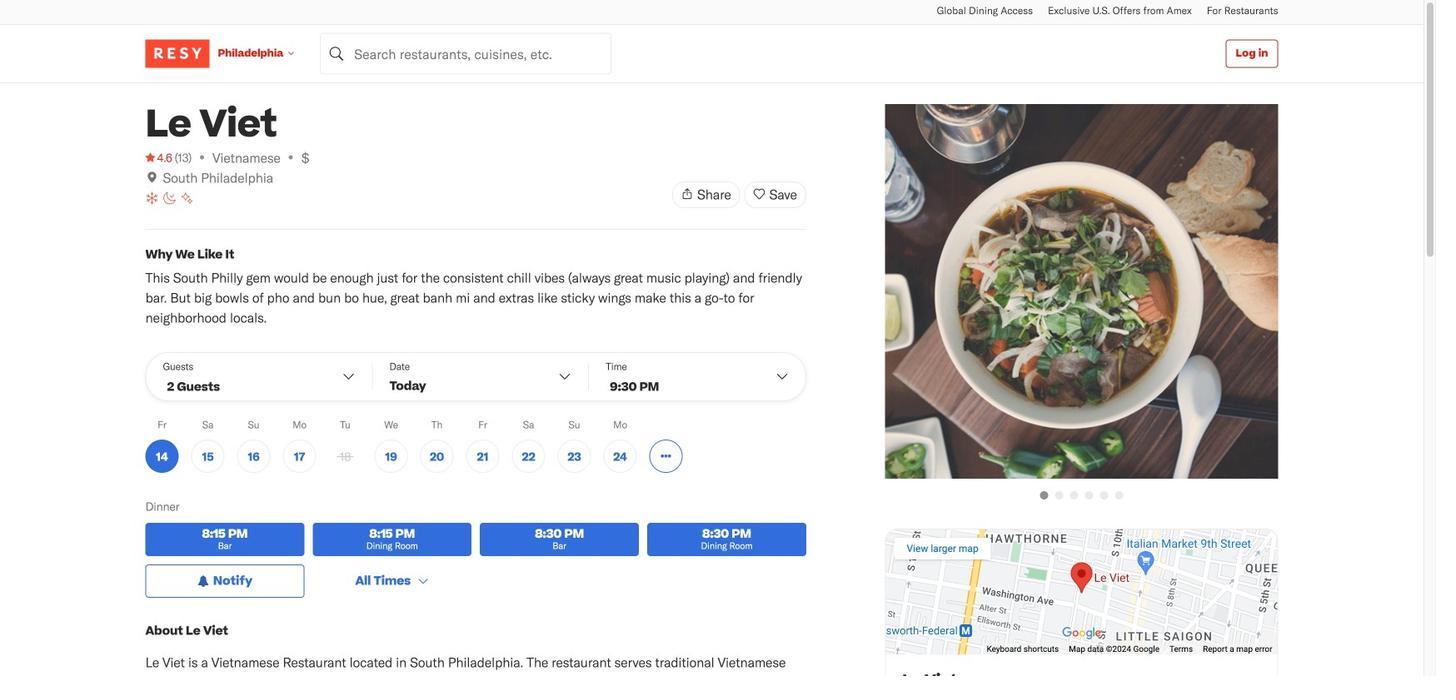 Task type: locate. For each thing, give the bounding box(es) containing it.
4.6 out of 5 stars image
[[145, 149, 172, 166]]

None field
[[320, 33, 612, 75]]



Task type: describe. For each thing, give the bounding box(es) containing it.
Search restaurants, cuisines, etc. text field
[[320, 33, 612, 75]]



Task type: vqa. For each thing, say whether or not it's contained in the screenshot.
field
yes



